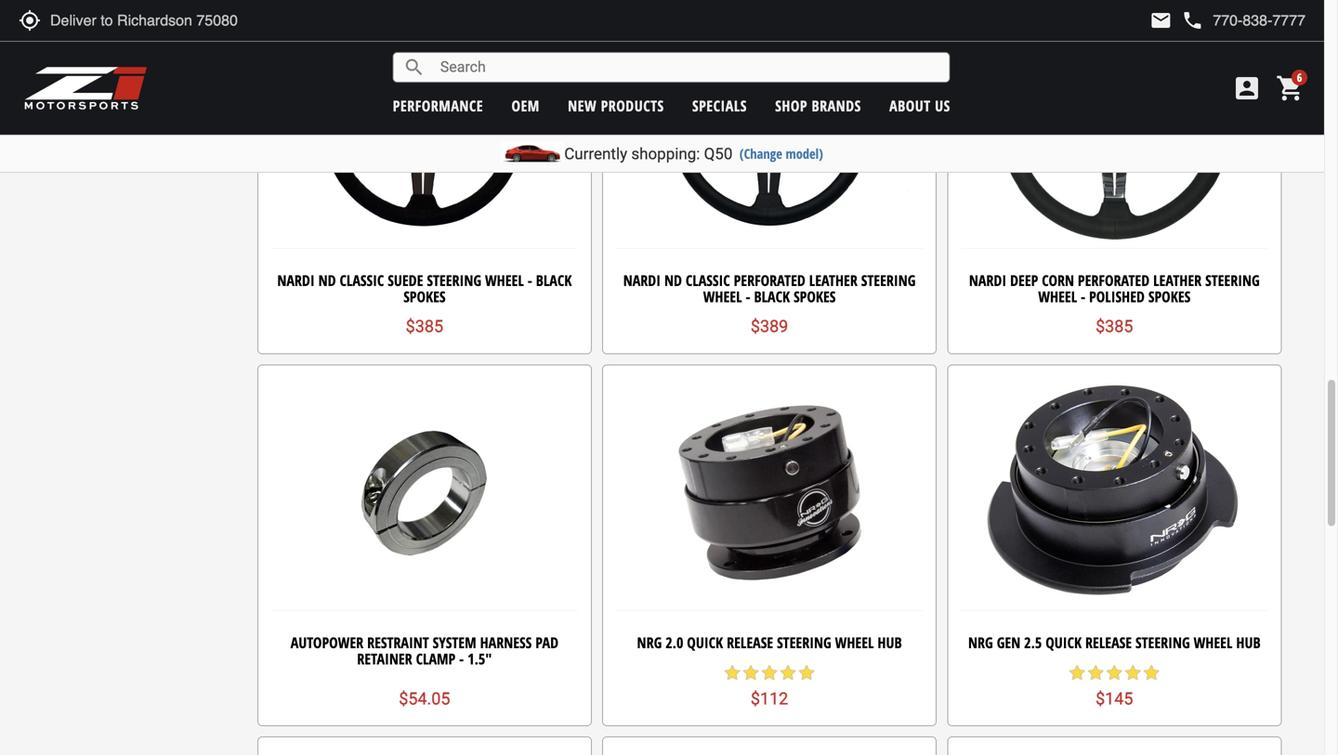 Task type: describe. For each thing, give the bounding box(es) containing it.
steering for nrg gen 2.5 quick release steering wheel hub
[[1136, 633, 1190, 653]]

shopping_cart
[[1276, 73, 1306, 103]]

$389
[[751, 317, 788, 337]]

2.5
[[1024, 633, 1042, 653]]

10 star from the left
[[1142, 664, 1161, 683]]

2 star from the left
[[742, 664, 760, 683]]

wheel inside nardi nd classic suede steering wheel - black spokes
[[485, 270, 524, 290]]

nardi nd classic suede steering wheel - black spokes
[[277, 270, 572, 307]]

spokes for nardi nd classic perforated leather steering wheel - black spokes
[[794, 287, 836, 307]]

spokes inside nardi nd classic suede steering wheel - black spokes
[[403, 287, 446, 307]]

brands
[[812, 96, 861, 116]]

(change model) link
[[740, 145, 823, 163]]

5 star from the left
[[797, 664, 816, 683]]

specials link
[[692, 96, 747, 116]]

new products
[[568, 96, 664, 116]]

autopower restraint system harness pad retainer clamp - 1.5"
[[291, 633, 559, 669]]

wheel for nrg gen 2.5 quick release steering wheel hub
[[1194, 633, 1233, 653]]

oem link
[[512, 96, 540, 116]]

mail link
[[1150, 9, 1172, 32]]

us
[[935, 96, 950, 116]]

$385 for polished
[[1096, 317, 1133, 337]]

currently shopping: q50 (change model)
[[564, 145, 823, 163]]

classic for perforated
[[686, 270, 730, 290]]

account_box
[[1232, 73, 1262, 103]]

phone link
[[1181, 9, 1306, 32]]

1 release from the left
[[727, 633, 773, 653]]

nrg for nrg 2.0 quick release steering wheel hub
[[637, 633, 662, 653]]

leather for polished
[[1153, 270, 1202, 290]]

2.0
[[666, 633, 683, 653]]

$112
[[751, 689, 788, 709]]

steering for nardi nd classic perforated leather steering wheel - black spokes
[[861, 270, 916, 290]]

retainer
[[357, 649, 412, 669]]

steering inside nardi nd classic suede steering wheel - black spokes
[[427, 270, 481, 290]]

shopping:
[[631, 145, 700, 163]]

nd for nardi nd classic perforated leather steering wheel - black spokes
[[664, 270, 682, 290]]

clamp
[[416, 649, 456, 669]]

shop
[[775, 96, 808, 116]]

new products link
[[568, 96, 664, 116]]

1 quick from the left
[[687, 633, 723, 653]]

classic for suede
[[340, 270, 384, 290]]

2 release from the left
[[1085, 633, 1132, 653]]

shop brands link
[[775, 96, 861, 116]]

$54.05
[[399, 689, 450, 709]]

new
[[568, 96, 597, 116]]

deep
[[1010, 270, 1038, 290]]

mail phone
[[1150, 9, 1204, 32]]

perforated for polished
[[1078, 270, 1150, 290]]

2 hub from the left
[[1236, 633, 1261, 653]]

wheel for nardi deep corn perforated leather steering wheel - polished spokes
[[1038, 287, 1077, 307]]

spokes for nardi deep corn perforated leather steering wheel - polished spokes
[[1149, 287, 1191, 307]]

search
[[403, 56, 425, 79]]

pad
[[535, 633, 559, 653]]

specials
[[692, 96, 747, 116]]

autopower
[[291, 633, 363, 653]]

phone
[[1181, 9, 1204, 32]]

6 star from the left
[[1068, 664, 1087, 683]]

4 star from the left
[[779, 664, 797, 683]]

nd for nardi nd classic suede steering wheel - black spokes
[[318, 270, 336, 290]]

mail
[[1150, 9, 1172, 32]]



Task type: vqa. For each thing, say whether or not it's contained in the screenshot.
Cats
no



Task type: locate. For each thing, give the bounding box(es) containing it.
0 horizontal spatial classic
[[340, 270, 384, 290]]

1 star from the left
[[723, 664, 742, 683]]

1 horizontal spatial nardi
[[623, 270, 661, 290]]

nardi inside nardi deep corn perforated leather steering wheel - polished spokes
[[969, 270, 1007, 290]]

steering
[[427, 270, 481, 290], [861, 270, 916, 290], [1205, 270, 1260, 290], [777, 633, 831, 653], [1136, 633, 1190, 653]]

1 nd from the left
[[318, 270, 336, 290]]

2 quick from the left
[[1046, 633, 1082, 653]]

release up star star star star star $112
[[727, 633, 773, 653]]

black inside nardi nd classic perforated leather steering wheel - black spokes
[[754, 287, 790, 307]]

nd
[[318, 270, 336, 290], [664, 270, 682, 290]]

performance link
[[393, 96, 483, 116]]

black inside nardi nd classic suede steering wheel - black spokes
[[536, 270, 572, 290]]

2 nd from the left
[[664, 270, 682, 290]]

1 classic from the left
[[340, 270, 384, 290]]

hub
[[878, 633, 902, 653], [1236, 633, 1261, 653]]

1 nrg from the left
[[637, 633, 662, 653]]

$385 for spokes
[[406, 317, 443, 337]]

nd inside nardi nd classic suede steering wheel - black spokes
[[318, 270, 336, 290]]

9 star from the left
[[1124, 664, 1142, 683]]

wheel for nardi nd classic perforated leather steering wheel - black spokes
[[703, 287, 742, 307]]

my_location
[[19, 9, 41, 32]]

1 horizontal spatial spokes
[[794, 287, 836, 307]]

- inside nardi nd classic perforated leather steering wheel - black spokes
[[746, 287, 750, 307]]

2 horizontal spatial spokes
[[1149, 287, 1191, 307]]

nardi for nardi nd classic perforated leather steering wheel - black spokes
[[623, 270, 661, 290]]

model)
[[786, 145, 823, 163]]

3 spokes from the left
[[1149, 287, 1191, 307]]

quick right 2.5 on the bottom right
[[1046, 633, 1082, 653]]

nardi inside nardi nd classic perforated leather steering wheel - black spokes
[[623, 270, 661, 290]]

2 horizontal spatial nardi
[[969, 270, 1007, 290]]

2 perforated from the left
[[1078, 270, 1150, 290]]

0 horizontal spatial spokes
[[403, 287, 446, 307]]

0 horizontal spatial nrg
[[637, 633, 662, 653]]

- for nardi nd classic perforated leather steering wheel - black spokes
[[746, 287, 750, 307]]

7 star from the left
[[1087, 664, 1105, 683]]

nardi for nardi deep corn perforated leather steering wheel - polished spokes
[[969, 270, 1007, 290]]

nardi inside nardi nd classic suede steering wheel - black spokes
[[277, 270, 315, 290]]

spokes inside nardi nd classic perforated leather steering wheel - black spokes
[[794, 287, 836, 307]]

currently
[[564, 145, 627, 163]]

black
[[536, 270, 572, 290], [754, 287, 790, 307]]

1 horizontal spatial leather
[[1153, 270, 1202, 290]]

leather inside nardi deep corn perforated leather steering wheel - polished spokes
[[1153, 270, 1202, 290]]

q50
[[704, 145, 733, 163]]

1 horizontal spatial release
[[1085, 633, 1132, 653]]

perforated for black
[[734, 270, 806, 290]]

about
[[889, 96, 931, 116]]

system
[[433, 633, 476, 653]]

about us link
[[889, 96, 950, 116]]

restraint
[[367, 633, 429, 653]]

wheel
[[485, 270, 524, 290], [703, 287, 742, 307], [1038, 287, 1077, 307], [835, 633, 874, 653], [1194, 633, 1233, 653]]

3 nardi from the left
[[969, 270, 1007, 290]]

perforated up "$389"
[[734, 270, 806, 290]]

0 horizontal spatial perforated
[[734, 270, 806, 290]]

release up star star star star star $145
[[1085, 633, 1132, 653]]

nardi for nardi nd classic suede steering wheel - black spokes
[[277, 270, 315, 290]]

polished
[[1089, 287, 1145, 307]]

spokes inside nardi deep corn perforated leather steering wheel - polished spokes
[[1149, 287, 1191, 307]]

classic inside nardi nd classic perforated leather steering wheel - black spokes
[[686, 270, 730, 290]]

nardi deep corn perforated leather steering wheel - polished spokes
[[969, 270, 1260, 307]]

1 horizontal spatial classic
[[686, 270, 730, 290]]

leather
[[809, 270, 858, 290], [1153, 270, 1202, 290]]

oem
[[512, 96, 540, 116]]

$385 down nardi nd classic suede steering wheel - black spokes
[[406, 317, 443, 337]]

8 star from the left
[[1105, 664, 1124, 683]]

spokes
[[403, 287, 446, 307], [794, 287, 836, 307], [1149, 287, 1191, 307]]

wheel inside nardi nd classic perforated leather steering wheel - black spokes
[[703, 287, 742, 307]]

1 hub from the left
[[878, 633, 902, 653]]

star star star star star $112
[[723, 664, 816, 709]]

steering inside nardi deep corn perforated leather steering wheel - polished spokes
[[1205, 270, 1260, 290]]

0 horizontal spatial $385
[[406, 317, 443, 337]]

1 horizontal spatial $385
[[1096, 317, 1133, 337]]

0 horizontal spatial release
[[727, 633, 773, 653]]

- inside nardi nd classic suede steering wheel - black spokes
[[528, 270, 532, 290]]

- inside nardi deep corn perforated leather steering wheel - polished spokes
[[1081, 287, 1086, 307]]

nardi nd classic perforated leather steering wheel - black spokes
[[623, 270, 916, 307]]

0 horizontal spatial black
[[536, 270, 572, 290]]

1 horizontal spatial black
[[754, 287, 790, 307]]

classic
[[340, 270, 384, 290], [686, 270, 730, 290]]

1 leather from the left
[[809, 270, 858, 290]]

(change
[[740, 145, 782, 163]]

0 horizontal spatial nardi
[[277, 270, 315, 290]]

1.5"
[[468, 649, 492, 669]]

nrg for nrg gen 2.5 quick release steering wheel hub
[[968, 633, 993, 653]]

nrg gen 2.5 quick release steering wheel hub
[[968, 633, 1261, 653]]

leather inside nardi nd classic perforated leather steering wheel - black spokes
[[809, 270, 858, 290]]

star
[[723, 664, 742, 683], [742, 664, 760, 683], [760, 664, 779, 683], [779, 664, 797, 683], [797, 664, 816, 683], [1068, 664, 1087, 683], [1087, 664, 1105, 683], [1105, 664, 1124, 683], [1124, 664, 1142, 683], [1142, 664, 1161, 683]]

perforated right corn
[[1078, 270, 1150, 290]]

$145
[[1096, 689, 1133, 709]]

perforated inside nardi deep corn perforated leather steering wheel - polished spokes
[[1078, 270, 1150, 290]]

nardi
[[277, 270, 315, 290], [623, 270, 661, 290], [969, 270, 1007, 290]]

2 leather from the left
[[1153, 270, 1202, 290]]

1 $385 from the left
[[406, 317, 443, 337]]

nrg left gen
[[968, 633, 993, 653]]

steering inside nardi nd classic perforated leather steering wheel - black spokes
[[861, 270, 916, 290]]

1 horizontal spatial quick
[[1046, 633, 1082, 653]]

corn
[[1042, 270, 1074, 290]]

account_box link
[[1228, 73, 1267, 103]]

perforated
[[734, 270, 806, 290], [1078, 270, 1150, 290]]

Search search field
[[425, 53, 950, 82]]

nrg 2.0 quick release steering wheel hub
[[637, 633, 902, 653]]

- for autopower restraint system harness pad retainer clamp - 1.5"
[[459, 649, 464, 669]]

0 horizontal spatial leather
[[809, 270, 858, 290]]

star star star star star $145
[[1068, 664, 1161, 709]]

release
[[727, 633, 773, 653], [1085, 633, 1132, 653]]

-
[[528, 270, 532, 290], [746, 287, 750, 307], [1081, 287, 1086, 307], [459, 649, 464, 669]]

nrg
[[637, 633, 662, 653], [968, 633, 993, 653]]

suede
[[388, 270, 423, 290]]

1 spokes from the left
[[403, 287, 446, 307]]

3 star from the left
[[760, 664, 779, 683]]

0 horizontal spatial hub
[[878, 633, 902, 653]]

about us
[[889, 96, 950, 116]]

2 spokes from the left
[[794, 287, 836, 307]]

shopping_cart link
[[1271, 73, 1306, 103]]

0 horizontal spatial quick
[[687, 633, 723, 653]]

$385
[[406, 317, 443, 337], [1096, 317, 1133, 337]]

1 nardi from the left
[[277, 270, 315, 290]]

1 horizontal spatial hub
[[1236, 633, 1261, 653]]

1 perforated from the left
[[734, 270, 806, 290]]

steering for nardi deep corn perforated leather steering wheel - polished spokes
[[1205, 270, 1260, 290]]

0 horizontal spatial nd
[[318, 270, 336, 290]]

nrg left 2.0
[[637, 633, 662, 653]]

2 classic from the left
[[686, 270, 730, 290]]

wheel inside nardi deep corn perforated leather steering wheel - polished spokes
[[1038, 287, 1077, 307]]

- inside autopower restraint system harness pad retainer clamp - 1.5"
[[459, 649, 464, 669]]

2 nardi from the left
[[623, 270, 661, 290]]

harness
[[480, 633, 532, 653]]

quick
[[687, 633, 723, 653], [1046, 633, 1082, 653]]

z1 motorsports logo image
[[23, 65, 148, 112]]

gen
[[997, 633, 1021, 653]]

$385 down polished
[[1096, 317, 1133, 337]]

1 horizontal spatial perforated
[[1078, 270, 1150, 290]]

2 $385 from the left
[[1096, 317, 1133, 337]]

products
[[601, 96, 664, 116]]

1 horizontal spatial nrg
[[968, 633, 993, 653]]

2 nrg from the left
[[968, 633, 993, 653]]

quick right 2.0
[[687, 633, 723, 653]]

performance
[[393, 96, 483, 116]]

shop brands
[[775, 96, 861, 116]]

leather for black
[[809, 270, 858, 290]]

1 horizontal spatial nd
[[664, 270, 682, 290]]

perforated inside nardi nd classic perforated leather steering wheel - black spokes
[[734, 270, 806, 290]]

nd inside nardi nd classic perforated leather steering wheel - black spokes
[[664, 270, 682, 290]]

- for nardi deep corn perforated leather steering wheel - polished spokes
[[1081, 287, 1086, 307]]

classic inside nardi nd classic suede steering wheel - black spokes
[[340, 270, 384, 290]]



